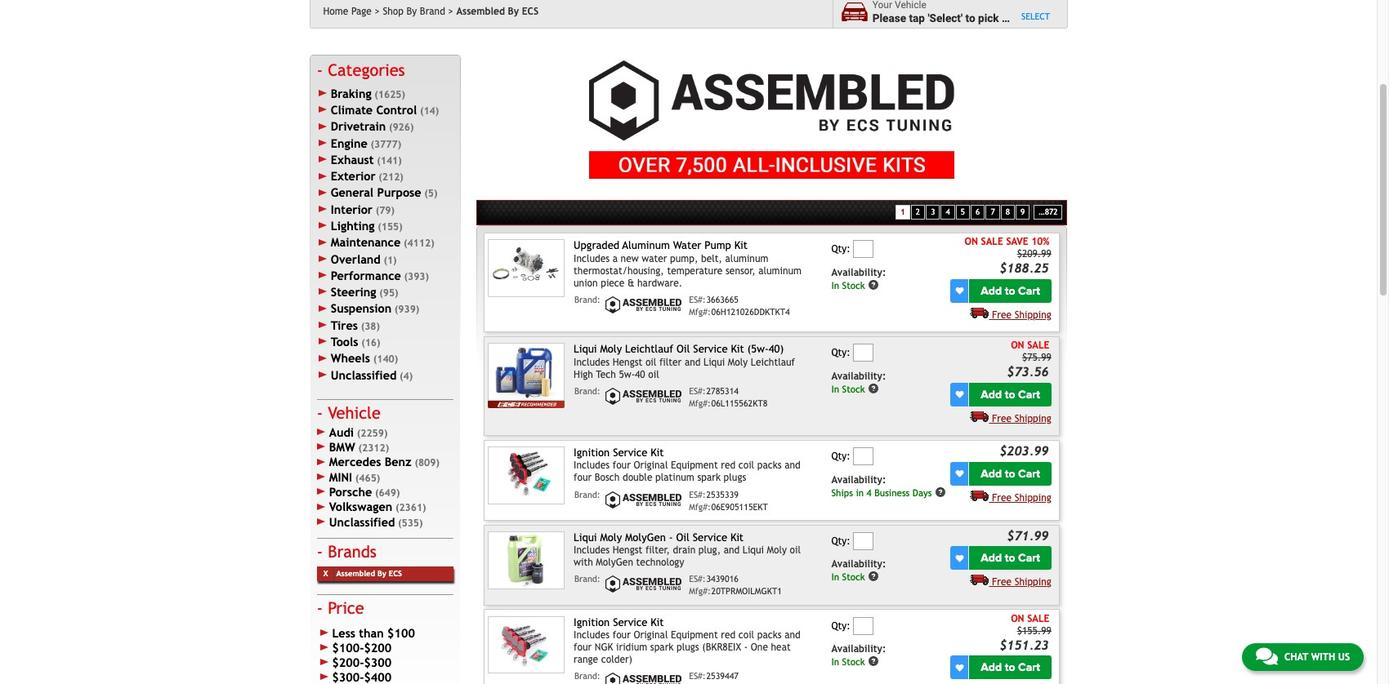 Task type: vqa. For each thing, say whether or not it's contained in the screenshot.
the bottommost the Wheel Bearing Parts link
no



Task type: locate. For each thing, give the bounding box(es) containing it.
home page
[[323, 6, 372, 17]]

coil inside ignition service kit includes four original equipment red coil packs and four bosch double platinum spark plugs
[[739, 461, 754, 472]]

0 vertical spatial leichtlauf
[[625, 343, 674, 356]]

1 vertical spatial leichtlauf
[[751, 357, 795, 368]]

plugs
[[724, 473, 746, 484], [677, 642, 699, 654]]

2 cart from the top
[[1018, 388, 1041, 402]]

1 horizontal spatial 4
[[946, 207, 950, 216]]

a right pick
[[1002, 11, 1008, 24]]

aluminum up sensor, on the top right of page
[[725, 253, 769, 265]]

service
[[693, 343, 728, 356], [613, 447, 648, 459], [693, 532, 727, 544], [613, 617, 648, 629]]

on up $155.99
[[1011, 614, 1025, 625]]

red up 2535339
[[721, 461, 736, 472]]

0 vertical spatial plugs
[[724, 473, 746, 484]]

2 packs from the top
[[757, 630, 782, 642]]

2 add from the top
[[981, 388, 1002, 402]]

service up iridium at the bottom
[[613, 617, 648, 629]]

hengst up 5w-
[[613, 357, 643, 368]]

ignition service kit link
[[574, 447, 664, 459], [574, 617, 664, 629]]

(14)
[[420, 105, 439, 117]]

5 availability: from the top
[[832, 644, 886, 656]]

free shipping up on sale $75.99 $73.56
[[992, 310, 1052, 321]]

free shipping for second free shipping image
[[992, 493, 1052, 504]]

free for second free shipping image
[[992, 493, 1012, 504]]

0 vertical spatial ignition service kit link
[[574, 447, 664, 459]]

by right brand
[[508, 6, 519, 17]]

coil inside ignition service kit includes four original equipment red coil packs and four ngk iridium spark plugs (bkr8eix - one heat range colder)
[[739, 630, 754, 642]]

2 ignition from the top
[[574, 617, 610, 629]]

includes inside liqui moly molygen - oil service kit includes hengst filter, drain plug, and liqui moly oil with molygen technology
[[574, 545, 610, 557]]

to for fourth add to cart button from the top
[[1005, 552, 1016, 566]]

5 add from the top
[[981, 661, 1002, 675]]

add to cart button down $71.99
[[970, 547, 1052, 571]]

$209.99
[[1017, 249, 1052, 260]]

cart down $203.99
[[1018, 467, 1041, 481]]

es#: left 3663665
[[689, 295, 706, 305]]

includes inside liqui moly leichtlauf oil service kit (5w-40) includes hengst oil filter and liqui moly leichtlauf high tech 5w-40 oil
[[574, 357, 610, 368]]

equipment for ignition service kit includes four original equipment red coil packs and four ngk iridium spark plugs (bkr8eix - one heat range colder)
[[671, 630, 718, 642]]

on for $73.56
[[1011, 340, 1025, 352]]

$151.23
[[1000, 638, 1049, 653]]

es#: for es#: 2785314 mfg#: 06l115562kt8
[[689, 386, 706, 396]]

4 in from the top
[[832, 657, 839, 668]]

0 horizontal spatial with
[[574, 558, 593, 569]]

1 free shipping from the top
[[992, 310, 1052, 321]]

free shipping down $71.99
[[992, 577, 1052, 589]]

1 vertical spatial add to wish list image
[[956, 555, 964, 563]]

in for $73.56
[[832, 384, 839, 395]]

ignition inside ignition service kit includes four original equipment red coil packs and four bosch double platinum spark plugs
[[574, 447, 610, 459]]

1 vertical spatial packs
[[757, 630, 782, 642]]

brand: right es#3439016 - 20tprmoilmgkt1 -  liqui moly molygen - oil service kit  - includes hengst filter, drain plug, and liqui moly oil with molygen technology - assembled by ecs - audi volkswagen image on the bottom left
[[575, 575, 601, 585]]

to for third add to cart button
[[1005, 467, 1016, 481]]

1 vertical spatial ignition
[[574, 617, 610, 629]]

less
[[332, 627, 356, 641]]

5 es#: from the top
[[689, 672, 706, 682]]

1 add to wish list image from the top
[[956, 470, 964, 478]]

1 vertical spatial with
[[1311, 652, 1336, 664]]

(4)
[[400, 371, 413, 382]]

add to cart down $203.99
[[981, 467, 1041, 481]]

leichtlauf up filter
[[625, 343, 674, 356]]

1 vertical spatial ecs
[[389, 570, 402, 579]]

cart down $73.56
[[1018, 388, 1041, 402]]

1 horizontal spatial ecs
[[522, 6, 539, 17]]

(3777)
[[371, 139, 401, 150]]

(38)
[[361, 321, 380, 332]]

0 horizontal spatial leichtlauf
[[625, 343, 674, 356]]

cart for $151.23
[[1018, 661, 1041, 675]]

red up the (bkr8eix
[[721, 630, 736, 642]]

0 horizontal spatial a
[[613, 253, 618, 265]]

add to cart button down $203.99
[[970, 462, 1052, 486]]

add to cart down $151.23
[[981, 661, 1041, 675]]

on sale $155.99 $151.23
[[1000, 614, 1052, 653]]

(79)
[[376, 205, 395, 216]]

2 vertical spatial oil
[[790, 545, 801, 557]]

0 vertical spatial 4
[[946, 207, 950, 216]]

mfg#: down 2785314
[[689, 399, 711, 408]]

2 original from the top
[[634, 630, 668, 642]]

thermostat/housing,
[[574, 265, 664, 277]]

performance
[[331, 269, 401, 283]]

1 vertical spatial sale
[[1028, 340, 1050, 352]]

steering
[[331, 285, 376, 299]]

3 free from the top
[[992, 493, 1012, 504]]

2 add to cart from the top
[[981, 388, 1041, 402]]

4 free shipping from the top
[[992, 577, 1052, 589]]

ecs
[[522, 6, 539, 17], [389, 570, 402, 579]]

cart down $71.99
[[1018, 552, 1041, 566]]

availability: for $188.25
[[832, 267, 886, 279]]

red inside ignition service kit includes four original equipment red coil packs and four bosch double platinum spark plugs
[[721, 461, 736, 472]]

1 original from the top
[[634, 461, 668, 472]]

original inside ignition service kit includes four original equipment red coil packs and four ngk iridium spark plugs (bkr8eix - one heat range colder)
[[634, 630, 668, 642]]

availability: inside availability: ships in 4 business days
[[832, 475, 886, 486]]

None text field
[[853, 241, 874, 259], [853, 448, 874, 466], [853, 618, 874, 636], [853, 241, 874, 259], [853, 448, 874, 466], [853, 618, 874, 636]]

1 vertical spatial -
[[744, 642, 748, 654]]

es#:
[[689, 295, 706, 305], [689, 386, 706, 396], [689, 490, 706, 500], [689, 575, 706, 585], [689, 672, 706, 682]]

packs up 06e905115ekt
[[757, 461, 782, 472]]

add to wish list image
[[956, 470, 964, 478], [956, 555, 964, 563], [956, 664, 964, 672]]

spark
[[698, 473, 721, 484], [650, 642, 674, 654]]

1 packs from the top
[[757, 461, 782, 472]]

8
[[1006, 207, 1010, 216]]

2 includes from the top
[[574, 357, 610, 368]]

coil up one
[[739, 630, 754, 642]]

1 vertical spatial hengst
[[613, 545, 643, 557]]

spark right iridium at the bottom
[[650, 642, 674, 654]]

2 red from the top
[[721, 630, 736, 642]]

moly up tech
[[600, 343, 622, 356]]

sale inside the 'on sale $155.99 $151.23'
[[1028, 614, 1050, 625]]

add to cart
[[981, 284, 1041, 298], [981, 388, 1041, 402], [981, 467, 1041, 481], [981, 552, 1041, 566], [981, 661, 1041, 675]]

service inside liqui moly molygen - oil service kit includes hengst filter, drain plug, and liqui moly oil with molygen technology
[[693, 532, 727, 544]]

2785314
[[706, 386, 739, 396]]

sale inside on sale save 10% $209.99 $188.25
[[981, 236, 1003, 248]]

1 vertical spatial plugs
[[677, 642, 699, 654]]

1 add to wish list image from the top
[[956, 287, 964, 295]]

4 add to cart from the top
[[981, 552, 1041, 566]]

to down $203.99
[[1005, 467, 1016, 481]]

spark inside ignition service kit includes four original equipment red coil packs and four bosch double platinum spark plugs
[[698, 473, 721, 484]]

(926)
[[389, 122, 414, 134]]

assembled by ecs - corporate logo image down iridium at the bottom
[[604, 672, 685, 685]]

- up filter,
[[669, 532, 673, 544]]

0 horizontal spatial ecs
[[389, 570, 402, 579]]

pump
[[705, 240, 731, 252]]

1 vertical spatial equipment
[[671, 630, 718, 642]]

1 vertical spatial spark
[[650, 642, 674, 654]]

add to cart for $188.25
[[981, 284, 1041, 298]]

service up the double
[[613, 447, 648, 459]]

0 vertical spatial spark
[[698, 473, 721, 484]]

mfg#: inside es#: 3439016 mfg#: 20tprmoilmgkt1
[[689, 587, 711, 597]]

ignition service kit includes four original equipment red coil packs and four ngk iridium spark plugs (bkr8eix - one heat range colder)
[[574, 617, 801, 666]]

mini
[[329, 471, 352, 484]]

add to cart for $151.23
[[981, 661, 1041, 675]]

0 vertical spatial packs
[[757, 461, 782, 472]]

3 free shipping from the top
[[992, 493, 1052, 504]]

free up $71.99
[[992, 493, 1012, 504]]

add to cart down $71.99
[[981, 552, 1041, 566]]

1 brand: from the top
[[575, 295, 601, 305]]

1 free from the top
[[992, 310, 1012, 321]]

1 vertical spatial original
[[634, 630, 668, 642]]

add for $188.25
[[981, 284, 1002, 298]]

3 includes from the top
[[574, 461, 610, 472]]

2 vertical spatial add to wish list image
[[956, 664, 964, 672]]

1 shipping from the top
[[1015, 310, 1052, 321]]

add up $203.99
[[981, 388, 1002, 402]]

shipping up the $75.99
[[1015, 310, 1052, 321]]

stock for $151.23
[[842, 657, 865, 668]]

None text field
[[853, 344, 874, 362], [853, 533, 874, 551], [853, 344, 874, 362], [853, 533, 874, 551]]

0 horizontal spatial -
[[669, 532, 673, 544]]

free shipping up $203.99
[[992, 413, 1052, 425]]

add up the 'on sale $155.99 $151.23'
[[981, 552, 1002, 566]]

0 horizontal spatial assembled
[[336, 570, 375, 579]]

1 coil from the top
[[739, 461, 754, 472]]

with inside liqui moly molygen - oil service kit includes hengst filter, drain plug, and liqui moly oil with molygen technology
[[574, 558, 593, 569]]

2 add to cart button from the top
[[970, 383, 1052, 407]]

ignition up bosch
[[574, 447, 610, 459]]

mfg#: down '3439016'
[[689, 587, 711, 597]]

assembled right brand
[[456, 6, 505, 17]]

3 brand: from the top
[[575, 490, 601, 500]]

unclassified down volkswagen
[[329, 515, 395, 529]]

exhaust
[[331, 153, 374, 167]]

question sign image for $203.99
[[935, 487, 947, 498]]

2 vertical spatial on
[[1011, 614, 1025, 625]]

original up the double
[[634, 461, 668, 472]]

brands x assembled by ecs
[[323, 543, 402, 579]]

assembled
[[456, 6, 505, 17], [336, 570, 375, 579]]

equipment up platinum
[[671, 461, 718, 472]]

1 horizontal spatial plugs
[[724, 473, 746, 484]]

3 es#: from the top
[[689, 490, 706, 500]]

free shipping for 2nd free shipping icon from the bottom
[[992, 310, 1052, 321]]

original up iridium at the bottom
[[634, 630, 668, 642]]

hengst
[[613, 357, 643, 368], [613, 545, 643, 557]]

unclassified down wheels
[[331, 368, 397, 382]]

hengst left filter,
[[613, 545, 643, 557]]

with left us
[[1311, 652, 1336, 664]]

kit down 06e905115ekt
[[731, 532, 744, 544]]

by for assembled
[[508, 6, 519, 17]]

less than $100 link
[[317, 627, 453, 641]]

ignition
[[574, 447, 610, 459], [574, 617, 610, 629]]

free for second free shipping image from the bottom of the page
[[992, 413, 1012, 425]]

1 vertical spatial red
[[721, 630, 736, 642]]

includes left filter,
[[574, 545, 610, 557]]

brand: down bosch
[[575, 490, 601, 500]]

unclassified inside the categories braking (1625) climate control (14) drivetrain (926) engine (3777) exhaust (141) exterior (212) general purpose (5) interior (79) lighting (155) maintenance (4112) overland (1) performance (393) steering (95) suspension (939) tires (38) tools (16) wheels (140) unclassified (4)
[[331, 368, 397, 382]]

braking
[[331, 86, 372, 100]]

by right x
[[378, 570, 386, 579]]

drivetrain
[[331, 120, 386, 134]]

overland
[[331, 252, 381, 266]]

4 es#: from the top
[[689, 575, 706, 585]]

question sign image
[[868, 383, 880, 395]]

0 vertical spatial coil
[[739, 461, 754, 472]]

on
[[965, 236, 978, 248], [1011, 340, 1025, 352], [1011, 614, 1025, 625]]

availability:
[[832, 267, 886, 279], [832, 371, 886, 382], [832, 475, 886, 486], [832, 559, 886, 571], [832, 644, 886, 656]]

shipping up $203.99
[[1015, 413, 1052, 425]]

free for first free shipping icon from the bottom of the page
[[992, 577, 1012, 589]]

cart down $188.25
[[1018, 284, 1041, 298]]

qty: for $151.23
[[832, 621, 851, 632]]

es#: inside es#: 2785314 mfg#: 06l115562kt8
[[689, 386, 706, 396]]

3 shipping from the top
[[1015, 493, 1052, 504]]

assembled by ecs - corporate logo image
[[604, 295, 685, 315], [604, 386, 685, 407], [604, 490, 685, 510], [604, 575, 685, 595], [604, 672, 685, 685]]

kit up platinum
[[651, 447, 664, 459]]

us
[[1339, 652, 1350, 664]]

1 horizontal spatial spark
[[698, 473, 721, 484]]

mercedes
[[329, 456, 381, 469]]

1 stock from the top
[[842, 280, 865, 291]]

brand: down the high
[[575, 386, 601, 396]]

question sign image for $71.99
[[868, 572, 880, 583]]

add to cart button down $73.56
[[970, 383, 1052, 407]]

4 stock from the top
[[842, 657, 865, 668]]

molygen left the technology
[[596, 558, 633, 569]]

1 ignition service kit link from the top
[[574, 447, 664, 459]]

categories
[[328, 60, 405, 79]]

es#: inside es#: 3663665 mfg#: 06h121026ddktkt4
[[689, 295, 706, 305]]

by right shop
[[407, 6, 417, 17]]

sale up $155.99
[[1028, 614, 1050, 625]]

plugs up 2535339
[[724, 473, 746, 484]]

includes up ngk
[[574, 630, 610, 642]]

service up plug,
[[693, 532, 727, 544]]

5 brand: from the top
[[575, 672, 601, 682]]

on down 6 link
[[965, 236, 978, 248]]

1 cart from the top
[[1018, 284, 1041, 298]]

brand: for $151.23
[[575, 672, 601, 682]]

red
[[721, 461, 736, 472], [721, 630, 736, 642]]

ignition service kit link for $203.99
[[574, 447, 664, 459]]

mfg#: inside es#: 2535339 mfg#: 06e905115ekt
[[689, 502, 711, 512]]

0 vertical spatial ignition
[[574, 447, 610, 459]]

$100-
[[332, 641, 364, 655]]

0 horizontal spatial spark
[[650, 642, 674, 654]]

availability: in stock for $151.23
[[832, 644, 886, 668]]

hengst inside liqui moly molygen - oil service kit includes hengst filter, drain plug, and liqui moly oil with molygen technology
[[613, 545, 643, 557]]

on for $188.25
[[965, 236, 978, 248]]

3 in from the top
[[832, 572, 839, 584]]

4 shipping from the top
[[1015, 577, 1052, 589]]

es#2535339 - 06e905115ekt - ignition service kit - includes four original equipment red coil packs and four bosch double platinum spark plugs - assembled by ecs - audi volkswagen image
[[488, 447, 565, 505]]

service inside ignition service kit includes four original equipment red coil packs and four ngk iridium spark plugs (bkr8eix - one heat range colder)
[[613, 617, 648, 629]]

mfg#: for 2785314
[[689, 399, 711, 408]]

four up iridium at the bottom
[[613, 630, 631, 642]]

ignition service kit link up iridium at the bottom
[[574, 617, 664, 629]]

aluminum right sensor, on the top right of page
[[759, 265, 802, 277]]

4 right in
[[867, 487, 872, 499]]

brand
[[420, 6, 445, 17]]

2 horizontal spatial by
[[508, 6, 519, 17]]

free down $188.25
[[992, 310, 1012, 321]]

stock for $188.25
[[842, 280, 865, 291]]

benz
[[385, 456, 412, 469]]

vehicle audi (2259) bmw (2312) mercedes benz (809) mini (465) porsche (649) volkswagen (2361) unclassified (535)
[[328, 404, 440, 529]]

1 ignition from the top
[[574, 447, 610, 459]]

1 horizontal spatial -
[[744, 642, 748, 654]]

equipment inside ignition service kit includes four original equipment red coil packs and four bosch double platinum spark plugs
[[671, 461, 718, 472]]

chat with us link
[[1242, 644, 1364, 672]]

tap
[[909, 11, 925, 24]]

1 vertical spatial assembled
[[336, 570, 375, 579]]

to down $151.23
[[1005, 661, 1016, 675]]

1 availability: from the top
[[832, 267, 886, 279]]

1 horizontal spatial by
[[407, 6, 417, 17]]

four left bosch
[[574, 473, 592, 484]]

5 add to cart from the top
[[981, 661, 1041, 675]]

on inside on sale $75.99 $73.56
[[1011, 340, 1025, 352]]

1 add to cart from the top
[[981, 284, 1041, 298]]

leichtlauf down '40)'
[[751, 357, 795, 368]]

coil for ignition service kit includes four original equipment red coil packs and four ngk iridium spark plugs (bkr8eix - one heat range colder)
[[739, 630, 754, 642]]

please tap 'select' to pick a vehicle
[[873, 11, 1046, 24]]

0 horizontal spatial by
[[378, 570, 386, 579]]

on inside the 'on sale $155.99 $151.23'
[[1011, 614, 1025, 625]]

on inside on sale save 10% $209.99 $188.25
[[965, 236, 978, 248]]

3 qty: from the top
[[832, 451, 851, 463]]

kit inside upgraded aluminum water pump kit includes a new water pump, belt, aluminum thermostat/housing, temperature sensor, aluminum union piece & hardware.
[[735, 240, 748, 252]]

ignition service kit link up bosch
[[574, 447, 664, 459]]

es#2785314 - 06l115562kt8 - liqui moly leichtlauf oil service kit (5w-40) - includes hengst oil filter and liqui moly leichtlauf high tech 5w-40 oil - assembled by ecs - audi volkswagen image
[[488, 343, 565, 401]]

1 red from the top
[[721, 461, 736, 472]]

sale up the $75.99
[[1028, 340, 1050, 352]]

2 coil from the top
[[739, 630, 754, 642]]

mfg#: inside es#: 2785314 mfg#: 06l115562kt8
[[689, 399, 711, 408]]

1 vertical spatial on
[[1011, 340, 1025, 352]]

1 vertical spatial add to wish list image
[[956, 391, 964, 399]]

a
[[1002, 11, 1008, 24], [613, 253, 618, 265]]

2 brand: from the top
[[575, 386, 601, 396]]

$200-$300 link
[[317, 656, 453, 671]]

liqui
[[574, 343, 597, 356], [704, 357, 725, 368], [574, 532, 597, 544], [743, 545, 764, 557]]

liqui right es#3439016 - 20tprmoilmgkt1 -  liqui moly molygen - oil service kit  - includes hengst filter, drain plug, and liqui moly oil with molygen technology - assembled by ecs - audi volkswagen image on the bottom left
[[574, 532, 597, 544]]

0 vertical spatial sale
[[981, 236, 1003, 248]]

2 availability: from the top
[[832, 371, 886, 382]]

2
[[916, 207, 920, 216]]

kit down the technology
[[651, 617, 664, 629]]

0 vertical spatial hengst
[[613, 357, 643, 368]]

0 vertical spatial -
[[669, 532, 673, 544]]

mfg#:
[[689, 307, 711, 317], [689, 399, 711, 408], [689, 502, 711, 512], [689, 587, 711, 597]]

1 hengst from the top
[[613, 357, 643, 368]]

question sign image
[[868, 279, 880, 291], [935, 487, 947, 498], [868, 572, 880, 583], [868, 656, 880, 668]]

1 add to cart button from the top
[[970, 279, 1052, 303]]

0 vertical spatial with
[[574, 558, 593, 569]]

5 qty: from the top
[[832, 621, 851, 632]]

1 qty: from the top
[[832, 244, 851, 255]]

equipment inside ignition service kit includes four original equipment red coil packs and four ngk iridium spark plugs (bkr8eix - one heat range colder)
[[671, 630, 718, 642]]

free shipping image
[[970, 307, 989, 319], [970, 575, 989, 586]]

water
[[642, 253, 667, 265]]

1 vertical spatial ignition service kit link
[[574, 617, 664, 629]]

sale
[[981, 236, 1003, 248], [1028, 340, 1050, 352], [1028, 614, 1050, 625]]

includes up the high
[[574, 357, 610, 368]]

3 assembled by ecs - corporate logo image from the top
[[604, 490, 685, 510]]

equipment up the (bkr8eix
[[671, 630, 718, 642]]

1 includes from the top
[[574, 253, 610, 265]]

2 hengst from the top
[[613, 545, 643, 557]]

$75.99
[[1022, 352, 1052, 364]]

6
[[976, 207, 980, 216]]

5 includes from the top
[[574, 630, 610, 642]]

assembled inside brands x assembled by ecs
[[336, 570, 375, 579]]

comments image
[[1256, 647, 1278, 667]]

0 vertical spatial original
[[634, 461, 668, 472]]

$203.99
[[1000, 444, 1049, 459]]

0 vertical spatial on
[[965, 236, 978, 248]]

2 ignition service kit link from the top
[[574, 617, 664, 629]]

brand: down range at the left
[[575, 672, 601, 682]]

a up thermostat/housing, on the top of page
[[613, 253, 618, 265]]

ignition for ignition service kit includes four original equipment red coil packs and four bosch double platinum spark plugs
[[574, 447, 610, 459]]

free shipping image
[[970, 411, 989, 422], [970, 490, 989, 502]]

1 horizontal spatial assembled
[[456, 6, 505, 17]]

0 vertical spatial free shipping image
[[970, 411, 989, 422]]

0 horizontal spatial plugs
[[677, 642, 699, 654]]

includes inside ignition service kit includes four original equipment red coil packs and four ngk iridium spark plugs (bkr8eix - one heat range colder)
[[574, 630, 610, 642]]

2 availability: in stock from the top
[[832, 371, 886, 395]]

packs inside ignition service kit includes four original equipment red coil packs and four bosch double platinum spark plugs
[[757, 461, 782, 472]]

cart for $73.56
[[1018, 388, 1041, 402]]

heat
[[771, 642, 791, 654]]

2 in from the top
[[832, 384, 839, 395]]

1 vertical spatial 4
[[867, 487, 872, 499]]

2 stock from the top
[[842, 384, 865, 395]]

red inside ignition service kit includes four original equipment red coil packs and four ngk iridium spark plugs (bkr8eix - one heat range colder)
[[721, 630, 736, 642]]

es#: inside es#: 3439016 mfg#: 20tprmoilmgkt1
[[689, 575, 706, 585]]

2 mfg#: from the top
[[689, 399, 711, 408]]

3 cart from the top
[[1018, 467, 1041, 481]]

0 vertical spatial add to wish list image
[[956, 470, 964, 478]]

free shipping up $71.99
[[992, 493, 1052, 504]]

mfg#: down 2535339
[[689, 502, 711, 512]]

service up 2785314
[[693, 343, 728, 356]]

0 vertical spatial free shipping image
[[970, 307, 989, 319]]

1 horizontal spatial leichtlauf
[[751, 357, 795, 368]]

2 qty: from the top
[[832, 348, 851, 359]]

purpose
[[377, 186, 421, 200]]

coil for ignition service kit includes four original equipment red coil packs and four bosch double platinum spark plugs
[[739, 461, 754, 472]]

ignition up ngk
[[574, 617, 610, 629]]

original inside ignition service kit includes four original equipment red coil packs and four bosch double platinum spark plugs
[[634, 461, 668, 472]]

4 free from the top
[[992, 577, 1012, 589]]

1 horizontal spatial a
[[1002, 11, 1008, 24]]

liqui up es#: 3439016 mfg#: 20tprmoilmgkt1
[[743, 545, 764, 557]]

0 vertical spatial oil
[[677, 343, 690, 356]]

1 vertical spatial free shipping image
[[970, 575, 989, 586]]

2 free from the top
[[992, 413, 1012, 425]]

4 availability: in stock from the top
[[832, 644, 886, 668]]

and inside ignition service kit includes four original equipment red coil packs and four ngk iridium spark plugs (bkr8eix - one heat range colder)
[[785, 630, 801, 642]]

3 availability: from the top
[[832, 475, 886, 486]]

add down on sale save 10% $209.99 $188.25 on the top right of the page
[[981, 284, 1002, 298]]

1 vertical spatial free shipping image
[[970, 490, 989, 502]]

aluminum
[[622, 240, 670, 252]]

add to cart button for $73.56
[[970, 383, 1052, 407]]

add for $151.23
[[981, 661, 1002, 675]]

5 add to cart button from the top
[[970, 657, 1052, 680]]

1 assembled by ecs - corporate logo image from the top
[[604, 295, 685, 315]]

original
[[634, 461, 668, 472], [634, 630, 668, 642]]

0 vertical spatial unclassified
[[331, 368, 397, 382]]

1 vertical spatial coil
[[739, 630, 754, 642]]

3
[[931, 207, 935, 216]]

shipping up $71.99
[[1015, 493, 1052, 504]]

four up bosch
[[613, 461, 631, 472]]

equipment
[[671, 461, 718, 472], [671, 630, 718, 642]]

with
[[574, 558, 593, 569], [1311, 652, 1336, 664]]

5 assembled by ecs - corporate logo image from the top
[[604, 672, 685, 685]]

brand: down union
[[575, 295, 601, 305]]

es#: left 2535339
[[689, 490, 706, 500]]

temperature
[[667, 265, 723, 277]]

on sale save 10% $209.99 $188.25
[[965, 236, 1052, 276]]

1 availability: in stock from the top
[[832, 267, 886, 291]]

add for $73.56
[[981, 388, 1002, 402]]

includes inside ignition service kit includes four original equipment red coil packs and four bosch double platinum spark plugs
[[574, 461, 610, 472]]

1 horizontal spatial with
[[1311, 652, 1336, 664]]

4 availability: from the top
[[832, 559, 886, 571]]

0 vertical spatial equipment
[[671, 461, 718, 472]]

0 horizontal spatial 4
[[867, 487, 872, 499]]

es#2539447 - 06e905115ektn -  ignition service kit - includes four original equipment red coil packs and four ngk iridium spark plugs (bkr8eix - one heat range colder) - assembled by ecs - audi volkswagen image
[[488, 617, 565, 675]]

$200-
[[332, 656, 364, 670]]

mfg#: inside es#: 3663665 mfg#: 06h121026ddktkt4
[[689, 307, 711, 317]]

4 right 3
[[946, 207, 950, 216]]

1 es#: from the top
[[689, 295, 706, 305]]

0 vertical spatial add to wish list image
[[956, 287, 964, 295]]

4 add from the top
[[981, 552, 1002, 566]]

1 vertical spatial unclassified
[[329, 515, 395, 529]]

(2361)
[[395, 503, 426, 514]]

sale inside on sale $75.99 $73.56
[[1028, 340, 1050, 352]]

4 mfg#: from the top
[[689, 587, 711, 597]]

2 add to wish list image from the top
[[956, 555, 964, 563]]

ignition inside ignition service kit includes four original equipment red coil packs and four ngk iridium spark plugs (bkr8eix - one heat range colder)
[[574, 617, 610, 629]]

includes
[[574, 253, 610, 265], [574, 357, 610, 368], [574, 461, 610, 472], [574, 545, 610, 557], [574, 630, 610, 642]]

1 equipment from the top
[[671, 461, 718, 472]]

liqui moly molygen - oil service kit includes hengst filter, drain plug, and liqui moly oil with molygen technology
[[574, 532, 801, 569]]

4 includes from the top
[[574, 545, 610, 557]]

1
[[901, 207, 905, 216]]

qty: for $188.25
[[832, 244, 851, 255]]

2 free shipping from the top
[[992, 413, 1052, 425]]

availability: for $73.56
[[832, 371, 886, 382]]

es#: inside es#: 2535339 mfg#: 06e905115ekt
[[689, 490, 706, 500]]

5 cart from the top
[[1018, 661, 1041, 675]]

kit inside ignition service kit includes four original equipment red coil packs and four ngk iridium spark plugs (bkr8eix - one heat range colder)
[[651, 617, 664, 629]]

1 vertical spatial oil
[[676, 532, 690, 544]]

(393)
[[404, 271, 429, 283]]

kit right pump
[[735, 240, 748, 252]]

…872 link
[[1034, 205, 1063, 220]]

assembled by ecs - corporate logo image down &
[[604, 295, 685, 315]]

- left one
[[744, 642, 748, 654]]

availability: in stock
[[832, 267, 886, 291], [832, 371, 886, 395], [832, 559, 886, 584], [832, 644, 886, 668]]

2 equipment from the top
[[671, 630, 718, 642]]

assembled by ecs - corporate logo image down the double
[[604, 490, 685, 510]]

shipping
[[1015, 310, 1052, 321], [1015, 413, 1052, 425], [1015, 493, 1052, 504], [1015, 577, 1052, 589]]

2 es#: from the top
[[689, 386, 706, 396]]

cart down $151.23
[[1018, 661, 1041, 675]]

2 vertical spatial sale
[[1028, 614, 1050, 625]]

es#: for es#: 2539447
[[689, 672, 706, 682]]

$300-
[[332, 671, 364, 685]]

1 add from the top
[[981, 284, 1002, 298]]

oil
[[677, 343, 690, 356], [676, 532, 690, 544]]

1 in from the top
[[832, 280, 839, 291]]

0 vertical spatial red
[[721, 461, 736, 472]]

$188.25
[[1000, 261, 1049, 276]]

packs inside ignition service kit includes four original equipment red coil packs and four ngk iridium spark plugs (bkr8eix - one heat range colder)
[[757, 630, 782, 642]]

free down $71.99
[[992, 577, 1012, 589]]

1 vertical spatial a
[[613, 253, 618, 265]]

add down $203.99
[[981, 467, 1002, 481]]

platinum
[[656, 473, 695, 484]]

spark up 2535339
[[698, 473, 721, 484]]

add to wish list image
[[956, 287, 964, 295], [956, 391, 964, 399]]



Task type: describe. For each thing, give the bounding box(es) containing it.
(1)
[[384, 255, 397, 266]]

equipment for ignition service kit includes four original equipment red coil packs and four bosch double platinum spark plugs
[[671, 461, 718, 472]]

0 vertical spatial molygen
[[625, 532, 666, 544]]

service inside liqui moly leichtlauf oil service kit (5w-40) includes hengst oil filter and liqui moly leichtlauf high tech 5w-40 oil
[[693, 343, 728, 356]]

3 add to wish list image from the top
[[956, 664, 964, 672]]

availability: in stock for $188.25
[[832, 267, 886, 291]]

es#3439016 - 20tprmoilmgkt1 -  liqui moly molygen - oil service kit  - includes hengst filter, drain plug, and liqui moly oil with molygen technology - assembled by ecs - audi volkswagen image
[[488, 532, 565, 590]]

lighting
[[331, 219, 375, 233]]

red for ignition service kit includes four original equipment red coil packs and four bosch double platinum spark plugs
[[721, 461, 736, 472]]

sale for $188.25
[[981, 236, 1003, 248]]

brands
[[328, 543, 377, 561]]

range
[[574, 655, 598, 666]]

bosch
[[595, 473, 620, 484]]

0 vertical spatial oil
[[646, 357, 657, 368]]

original for ignition service kit includes four original equipment red coil packs and four bosch double platinum spark plugs
[[634, 461, 668, 472]]

$200
[[364, 641, 392, 655]]

chat
[[1285, 652, 1309, 664]]

technology
[[636, 558, 684, 569]]

climate
[[331, 103, 373, 117]]

four up range at the left
[[574, 642, 592, 654]]

to for add to cart button related to $188.25
[[1005, 284, 1016, 298]]

oil inside liqui moly molygen - oil service kit includes hengst filter, drain plug, and liqui moly oil with molygen technology
[[676, 532, 690, 544]]

control
[[376, 103, 417, 117]]

(2259)
[[357, 428, 388, 440]]

3 add to cart button from the top
[[970, 462, 1052, 486]]

add to cart button for $188.25
[[970, 279, 1052, 303]]

(809)
[[415, 458, 440, 469]]

9 link
[[1016, 205, 1030, 220]]

sensor,
[[726, 265, 756, 277]]

(1625)
[[375, 89, 405, 100]]

- inside ignition service kit includes four original equipment red coil packs and four ngk iridium spark plugs (bkr8eix - one heat range colder)
[[744, 642, 748, 654]]

packs for ignition service kit includes four original equipment red coil packs and four ngk iridium spark plugs (bkr8eix - one heat range colder)
[[757, 630, 782, 642]]

hengst inside liqui moly leichtlauf oil service kit (5w-40) includes hengst oil filter and liqui moly leichtlauf high tech 5w-40 oil
[[613, 357, 643, 368]]

by inside brands x assembled by ecs
[[378, 570, 386, 579]]

8 link
[[1001, 205, 1015, 220]]

service inside ignition service kit includes four original equipment red coil packs and four bosch double platinum spark plugs
[[613, 447, 648, 459]]

kit inside liqui moly leichtlauf oil service kit (5w-40) includes hengst oil filter and liqui moly leichtlauf high tech 5w-40 oil
[[731, 343, 744, 356]]

4 assembled by ecs - corporate logo image from the top
[[604, 575, 685, 595]]

days
[[913, 487, 932, 499]]

(bkr8eix
[[702, 642, 741, 654]]

hardware.
[[638, 278, 683, 289]]

$100-$200 link
[[317, 641, 453, 656]]

mfg#: for 3663665
[[689, 307, 711, 317]]

add to wish list image for $73.56
[[956, 391, 964, 399]]

includes inside upgraded aluminum water pump kit includes a new water pump, belt, aluminum thermostat/housing, temperature sensor, aluminum union piece & hardware.
[[574, 253, 610, 265]]

add to cart for $73.56
[[981, 388, 1041, 402]]

4 cart from the top
[[1018, 552, 1041, 566]]

4 inside 'link'
[[946, 207, 950, 216]]

$73.56
[[1007, 365, 1049, 379]]

sale for $73.56
[[1028, 340, 1050, 352]]

shop by brand
[[383, 6, 445, 17]]

3 add from the top
[[981, 467, 1002, 481]]

kit inside liqui moly molygen - oil service kit includes hengst filter, drain plug, and liqui moly oil with molygen technology
[[731, 532, 744, 544]]

qty: for $73.56
[[832, 348, 851, 359]]

free shipping for first free shipping icon from the bottom of the page
[[992, 577, 1052, 589]]

a inside upgraded aluminum water pump kit includes a new water pump, belt, aluminum thermostat/housing, temperature sensor, aluminum union piece & hardware.
[[613, 253, 618, 265]]

1 link
[[896, 205, 910, 220]]

original for ignition service kit includes four original equipment red coil packs and four ngk iridium spark plugs (bkr8eix - one heat range colder)
[[634, 630, 668, 642]]

4 brand: from the top
[[575, 575, 601, 585]]

3 link
[[926, 205, 940, 220]]

2 assembled by ecs - corporate logo image from the top
[[604, 386, 685, 407]]

1 vertical spatial oil
[[648, 369, 659, 381]]

es#: 2785314 mfg#: 06l115562kt8
[[689, 386, 768, 408]]

volkswagen
[[329, 500, 392, 514]]

wheels
[[331, 352, 370, 366]]

es#: 3439016 mfg#: 20tprmoilmgkt1
[[689, 575, 782, 597]]

than
[[359, 627, 384, 641]]

3 stock from the top
[[842, 572, 865, 584]]

filter,
[[646, 545, 670, 557]]

3 add to cart from the top
[[981, 467, 1041, 481]]

(155)
[[378, 222, 403, 233]]

2 shipping from the top
[[1015, 413, 1052, 425]]

brand: for $188.25
[[575, 295, 601, 305]]

es#: 3663665 mfg#: 06h121026ddktkt4
[[689, 295, 790, 317]]

0 vertical spatial a
[[1002, 11, 1008, 24]]

liqui up 2785314
[[704, 357, 725, 368]]

add to wish list image for $203.99
[[956, 470, 964, 478]]

upgraded
[[574, 240, 620, 252]]

packs for ignition service kit includes four original equipment red coil packs and four bosch double platinum spark plugs
[[757, 461, 782, 472]]

…872
[[1039, 207, 1058, 216]]

filter
[[660, 357, 682, 368]]

unclassified inside vehicle audi (2259) bmw (2312) mercedes benz (809) mini (465) porsche (649) volkswagen (2361) unclassified (535)
[[329, 515, 395, 529]]

tools
[[331, 335, 358, 349]]

plugs inside ignition service kit includes four original equipment red coil packs and four ngk iridium spark plugs (bkr8eix - one heat range colder)
[[677, 642, 699, 654]]

4 link
[[941, 205, 955, 220]]

high
[[574, 369, 593, 381]]

business
[[875, 487, 910, 499]]

4 inside availability: ships in 4 business days
[[867, 487, 872, 499]]

suspension
[[331, 302, 392, 316]]

1 free shipping image from the top
[[970, 307, 989, 319]]

less than $100 $100-$200 $200-$300 $300-$400
[[332, 627, 415, 685]]

5 link
[[956, 205, 970, 220]]

spark inside ignition service kit includes four original equipment red coil packs and four ngk iridium spark plugs (bkr8eix - one heat range colder)
[[650, 642, 674, 654]]

moly down bosch
[[600, 532, 622, 544]]

moly down (5w-
[[728, 357, 748, 368]]

3 availability: in stock from the top
[[832, 559, 886, 584]]

availability: for $151.23
[[832, 644, 886, 656]]

2 free shipping image from the top
[[970, 490, 989, 502]]

oil inside liqui moly leichtlauf oil service kit (5w-40) includes hengst oil filter and liqui moly leichtlauf high tech 5w-40 oil
[[677, 343, 690, 356]]

to for add to cart button corresponding to $151.23
[[1005, 661, 1016, 675]]

$300-$400 link
[[317, 671, 453, 685]]

vehicle
[[328, 404, 381, 422]]

free shipping for second free shipping image from the bottom of the page
[[992, 413, 1052, 425]]

ignition service kit includes four original equipment red coil packs and four bosch double platinum spark plugs
[[574, 447, 801, 484]]

colder)
[[601, 655, 633, 666]]

ignition for ignition service kit includes four original equipment red coil packs and four ngk iridium spark plugs (bkr8eix - one heat range colder)
[[574, 617, 610, 629]]

es#: for es#: 3439016 mfg#: 20tprmoilmgkt1
[[689, 575, 706, 585]]

and inside liqui moly leichtlauf oil service kit (5w-40) includes hengst oil filter and liqui moly leichtlauf high tech 5w-40 oil
[[685, 357, 701, 368]]

0 vertical spatial assembled
[[456, 6, 505, 17]]

add to wish list image for $188.25
[[956, 287, 964, 295]]

1 free shipping image from the top
[[970, 411, 989, 422]]

in for $151.23
[[832, 657, 839, 668]]

6 link
[[971, 205, 985, 220]]

price
[[328, 599, 364, 618]]

chat with us
[[1285, 652, 1350, 664]]

$400
[[364, 671, 392, 685]]

to left pick
[[966, 11, 976, 24]]

es#: 2535339 mfg#: 06e905115ekt
[[689, 490, 768, 512]]

cart for $188.25
[[1018, 284, 1041, 298]]

kit inside ignition service kit includes four original equipment red coil packs and four bosch double platinum spark plugs
[[651, 447, 664, 459]]

question sign image for on sale
[[868, 656, 880, 668]]

(5)
[[424, 188, 438, 200]]

ignition service kit link for on sale
[[574, 617, 664, 629]]

oil inside liqui moly molygen - oil service kit includes hengst filter, drain plug, and liqui moly oil with molygen technology
[[790, 545, 801, 557]]

engine
[[331, 136, 368, 150]]

1 vertical spatial molygen
[[596, 558, 633, 569]]

x
[[323, 570, 328, 579]]

0 vertical spatial aluminum
[[725, 253, 769, 265]]

ecs inside brands x assembled by ecs
[[389, 570, 402, 579]]

20tprmoilmgkt1
[[711, 587, 782, 597]]

exterior
[[331, 169, 376, 183]]

mfg#: for 2535339
[[689, 502, 711, 512]]

es#: for es#: 3663665 mfg#: 06h121026ddktkt4
[[689, 295, 706, 305]]

0 vertical spatial ecs
[[522, 6, 539, 17]]

4 qty: from the top
[[832, 536, 851, 548]]

availability: in stock for $73.56
[[832, 371, 886, 395]]

moly up "20tprmoilmgkt1"
[[767, 545, 787, 557]]

liqui moly leichtlauf oil service kit (5w-40) link
[[574, 343, 784, 356]]

shop
[[383, 6, 404, 17]]

free for 2nd free shipping icon from the bottom
[[992, 310, 1012, 321]]

availability: ships in 4 business days
[[832, 475, 932, 499]]

and inside liqui moly molygen - oil service kit includes hengst filter, drain plug, and liqui moly oil with molygen technology
[[724, 545, 740, 557]]

mfg#: for 3439016
[[689, 587, 711, 597]]

liqui up the high
[[574, 343, 597, 356]]

red for ignition service kit includes four original equipment red coil packs and four ngk iridium spark plugs (bkr8eix - one heat range colder)
[[721, 630, 736, 642]]

please
[[873, 11, 906, 24]]

brand: for $73.56
[[575, 386, 601, 396]]

home
[[323, 6, 348, 17]]

in for $188.25
[[832, 280, 839, 291]]

plugs inside ignition service kit includes four original equipment red coil packs and four bosch double platinum spark plugs
[[724, 473, 746, 484]]

(939)
[[395, 304, 420, 316]]

$100
[[387, 627, 415, 641]]

double
[[623, 473, 653, 484]]

(141)
[[377, 155, 402, 167]]

by for shop
[[407, 6, 417, 17]]

es#: 2539447
[[689, 672, 739, 682]]

06l115562kt8
[[711, 399, 768, 408]]

2 free shipping image from the top
[[970, 575, 989, 586]]

2 link
[[911, 205, 925, 220]]

5
[[961, 207, 965, 216]]

to for $73.56 add to cart button
[[1005, 388, 1016, 402]]

1 vertical spatial aluminum
[[759, 265, 802, 277]]

40
[[635, 369, 645, 381]]

tech
[[596, 369, 616, 381]]

pump,
[[670, 253, 698, 265]]

add to wish list image for $71.99
[[956, 555, 964, 563]]

and inside ignition service kit includes four original equipment red coil packs and four bosch double platinum spark plugs
[[785, 461, 801, 472]]

tires
[[331, 319, 358, 332]]

ecs tuning recommends this product. image
[[488, 401, 565, 409]]

- inside liqui moly molygen - oil service kit includes hengst filter, drain plug, and liqui moly oil with molygen technology
[[669, 532, 673, 544]]

es#: for es#: 2535339 mfg#: 06e905115ekt
[[689, 490, 706, 500]]

es#3663665 - 06h121026ddktkt4 - upgraded aluminum water pump kit - includes a new water pump, belt, aluminum thermostat/housing, temperature sensor, aluminum union piece & hardware. - assembled by ecs - audi volkswagen image
[[488, 240, 565, 298]]

(5w-
[[747, 343, 769, 356]]

add to cart button for $151.23
[[970, 657, 1052, 680]]

plug,
[[699, 545, 721, 557]]

4 add to cart button from the top
[[970, 547, 1052, 571]]

stock for $73.56
[[842, 384, 865, 395]]

(140)
[[373, 354, 398, 366]]



